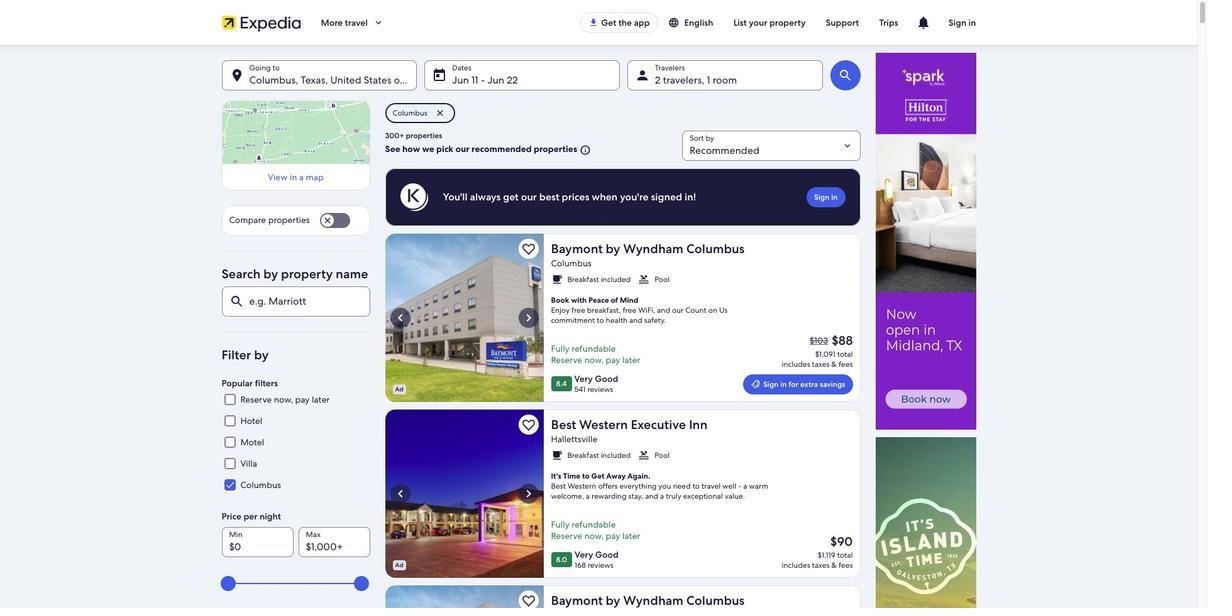 Task type: vqa. For each thing, say whether or not it's contained in the screenshot.
medium icon
no



Task type: locate. For each thing, give the bounding box(es) containing it.
1 vertical spatial exterior image
[[385, 586, 544, 609]]

1 included from the top
[[601, 275, 631, 285]]

very for baymont
[[574, 373, 593, 385]]

2 horizontal spatial properties
[[534, 143, 577, 155]]

1 vertical spatial includes
[[782, 561, 810, 571]]

free
[[572, 306, 585, 316], [623, 306, 636, 316]]

1 vertical spatial fully
[[551, 519, 570, 531]]

with
[[571, 296, 587, 306]]

2 includes from the top
[[782, 561, 810, 571]]

small image
[[551, 274, 562, 285], [638, 450, 650, 462]]

free left wifi,
[[623, 306, 636, 316]]

you'll
[[443, 191, 468, 204]]

0 horizontal spatial small image
[[551, 274, 562, 285]]

0 horizontal spatial to
[[582, 472, 590, 482]]

1 vertical spatial best
[[551, 482, 566, 492]]

1 refundable from the top
[[572, 343, 616, 355]]

0 vertical spatial our
[[456, 143, 470, 155]]

0 vertical spatial by
[[606, 241, 620, 257]]

2 horizontal spatial sign
[[949, 17, 967, 28]]

included up mind at right
[[601, 275, 631, 285]]

for
[[789, 380, 799, 390]]

$0, Minimum, Price per night text field
[[222, 528, 293, 558]]

reserve
[[551, 355, 582, 366], [241, 394, 272, 406], [551, 531, 582, 542]]

pool
[[655, 275, 670, 285], [655, 451, 670, 461]]

very right 8.4 on the bottom left of page
[[574, 373, 593, 385]]

Save Baymont by Wyndham Columbus to a trip checkbox
[[518, 239, 539, 259], [518, 591, 539, 609]]

1 vertical spatial travel
[[702, 482, 721, 492]]

columbus up 300+ properties
[[393, 108, 427, 118]]

reviews
[[587, 385, 613, 395], [588, 561, 614, 571]]

good
[[595, 373, 618, 385], [595, 550, 619, 561]]

ad for best
[[395, 561, 403, 570]]

best up hallettsville
[[551, 417, 576, 433]]

refundable down rewarding
[[572, 519, 616, 531]]

1 breakfast from the top
[[567, 275, 599, 285]]

- right 11 at the left top of the page
[[481, 74, 485, 87]]

- right well at the bottom
[[738, 482, 741, 492]]

1 vertical spatial by
[[264, 266, 278, 282]]

by for property
[[264, 266, 278, 282]]

2 breakfast from the top
[[567, 451, 599, 461]]

1 vertical spatial property
[[281, 266, 333, 282]]

$1,000 and above, Maximum, Price per night range field
[[229, 570, 362, 598]]

pool for executive
[[655, 451, 670, 461]]

breakfast up with
[[567, 275, 599, 285]]

refundable
[[572, 343, 616, 355], [572, 519, 616, 531]]

property right your
[[770, 17, 806, 28]]

breakfast
[[567, 275, 599, 285], [567, 451, 599, 461]]

reserve up 8.4 on the bottom left of page
[[551, 355, 582, 366]]

1 save baymont by wyndham columbus to a trip checkbox from the top
[[518, 239, 539, 259]]

0 horizontal spatial free
[[572, 306, 585, 316]]

get
[[503, 191, 519, 204]]

fully down commitment
[[551, 343, 570, 355]]

western inside it's time to get away again. best western offers everything you need to travel well - a warm welcome, a rewarding stay, and a truly exceptional value.
[[568, 482, 596, 492]]

total down $90
[[837, 551, 853, 561]]

2 best from the top
[[551, 482, 566, 492]]

total down $88
[[837, 350, 853, 360]]

sign
[[949, 17, 967, 28], [814, 192, 830, 202], [763, 380, 779, 390]]

0 vertical spatial total
[[837, 350, 853, 360]]

0 vertical spatial breakfast included
[[567, 275, 631, 285]]

$1,000 and above, Maximum, Price per night text field
[[298, 528, 370, 558]]

0 vertical spatial included
[[601, 275, 631, 285]]

more travel button
[[311, 11, 394, 34]]

1 reviews from the top
[[587, 385, 613, 395]]

taxes inside $103 $88 $1,091 total includes taxes & fees
[[812, 360, 830, 370]]

and
[[657, 306, 670, 316], [629, 316, 642, 326], [645, 492, 658, 502]]

jun 11 - jun 22 button
[[425, 60, 620, 91]]

reviews inside very good 541 reviews
[[587, 385, 613, 395]]

& inside $103 $88 $1,091 total includes taxes & fees
[[832, 360, 837, 370]]

2 reviews from the top
[[588, 561, 614, 571]]

savings
[[820, 380, 845, 390]]

to right 'time'
[[582, 472, 590, 482]]

1 vertical spatial later
[[312, 394, 330, 406]]

and right stay,
[[645, 492, 658, 502]]

includes left $1,119
[[782, 561, 810, 571]]

1 exterior image from the top
[[385, 234, 544, 402]]

to
[[597, 316, 604, 326], [582, 472, 590, 482], [693, 482, 700, 492]]

reviews for by
[[587, 385, 613, 395]]

0 vertical spatial fully refundable reserve now, pay later
[[551, 343, 640, 366]]

1 vertical spatial -
[[738, 482, 741, 492]]

it's time to get away again. best western offers everything you need to travel well - a warm welcome, a rewarding stay, and a truly exceptional value.
[[551, 472, 768, 502]]

properties up we
[[406, 131, 442, 141]]

0 horizontal spatial sign in
[[814, 192, 838, 202]]

now, up very good 541 reviews
[[585, 355, 604, 366]]

stay,
[[628, 492, 643, 502]]

0 vertical spatial later
[[622, 355, 640, 366]]

jun left 11 at the left top of the page
[[452, 74, 469, 87]]

small image for pool
[[638, 450, 650, 462]]

0 vertical spatial exterior image
[[385, 234, 544, 402]]

more
[[321, 17, 343, 28]]

good inside very good 168 reviews
[[595, 550, 619, 561]]

by right filter
[[254, 347, 269, 364]]

ad
[[395, 385, 403, 394], [395, 561, 403, 570]]

1 vertical spatial breakfast
[[567, 451, 599, 461]]

1 jun from the left
[[452, 74, 469, 87]]

0 vertical spatial western
[[579, 417, 628, 433]]

1 taxes from the top
[[812, 360, 830, 370]]

1 vertical spatial very
[[575, 550, 593, 561]]

1 & from the top
[[832, 360, 837, 370]]

travel left well at the bottom
[[702, 482, 721, 492]]

1 vertical spatial breakfast included
[[567, 451, 631, 461]]

- inside 'button'
[[481, 74, 485, 87]]

1 vertical spatial sign in
[[814, 192, 838, 202]]

1 vertical spatial ad
[[395, 561, 403, 570]]

view in a map
[[268, 172, 324, 183]]

0 vertical spatial fees
[[839, 360, 853, 370]]

pick
[[436, 143, 454, 155]]

2 horizontal spatial to
[[693, 482, 700, 492]]

2 total from the top
[[837, 551, 853, 561]]

0 vertical spatial breakfast
[[567, 275, 599, 285]]

1 vertical spatial reserve
[[241, 394, 272, 406]]

1 vertical spatial included
[[601, 451, 631, 461]]

1 horizontal spatial free
[[623, 306, 636, 316]]

breakfast included up away
[[567, 451, 631, 461]]

0 horizontal spatial of
[[394, 74, 403, 87]]

western
[[579, 417, 628, 433], [568, 482, 596, 492]]

0 vertical spatial of
[[394, 74, 403, 87]]

now, down 'filters'
[[274, 394, 293, 406]]

leading image
[[751, 380, 761, 390]]

0 vertical spatial pay
[[606, 355, 620, 366]]

trailing image
[[373, 17, 384, 28]]

0 horizontal spatial -
[[481, 74, 485, 87]]

reviews inside very good 168 reviews
[[588, 561, 614, 571]]

2 breakfast included from the top
[[567, 451, 631, 461]]

2 travelers, 1 room
[[655, 74, 737, 87]]

exceptional
[[683, 492, 723, 502]]

pool up it's time to get away again. best western offers everything you need to travel well - a warm welcome, a rewarding stay, and a truly exceptional value.
[[655, 451, 670, 461]]

good right 541
[[595, 373, 618, 385]]

1 vertical spatial get
[[591, 472, 605, 482]]

1 vertical spatial save baymont by wyndham columbus to a trip checkbox
[[518, 591, 539, 609]]

states
[[364, 74, 391, 87]]

1 vertical spatial refundable
[[572, 519, 616, 531]]

small image right app
[[668, 17, 684, 28]]

very inside very good 168 reviews
[[575, 550, 593, 561]]

1 vertical spatial pool
[[655, 451, 670, 461]]

2 included from the top
[[601, 451, 631, 461]]

- inside it's time to get away again. best western offers everything you need to travel well - a warm welcome, a rewarding stay, and a truly exceptional value.
[[738, 482, 741, 492]]

of right states
[[394, 74, 403, 87]]

1 horizontal spatial of
[[611, 296, 618, 306]]

very right 8.0
[[575, 550, 593, 561]]

by inside baymont by wyndham columbus columbus
[[606, 241, 620, 257]]

2 vertical spatial now,
[[585, 531, 604, 542]]

0 vertical spatial travel
[[345, 17, 368, 28]]

0 vertical spatial taxes
[[812, 360, 830, 370]]

sign inside dropdown button
[[949, 17, 967, 28]]

1 horizontal spatial to
[[597, 316, 604, 326]]

columbus,
[[249, 74, 298, 87]]

well
[[723, 482, 736, 492]]

1 includes from the top
[[782, 360, 810, 370]]

1 horizontal spatial property
[[770, 17, 806, 28]]

0 vertical spatial save baymont by wyndham columbus to a trip checkbox
[[518, 239, 539, 259]]

2 vertical spatial later
[[622, 531, 640, 542]]

property for by
[[281, 266, 333, 282]]

0 vertical spatial now,
[[585, 355, 604, 366]]

0 vertical spatial reserve
[[551, 355, 582, 366]]

2 vertical spatial our
[[672, 306, 684, 316]]

our left count
[[672, 306, 684, 316]]

best
[[551, 417, 576, 433], [551, 482, 566, 492]]

free right enjoy
[[572, 306, 585, 316]]

1 vertical spatial small image
[[638, 450, 650, 462]]

0 horizontal spatial properties
[[268, 214, 310, 226]]

300+ properties
[[385, 131, 442, 141]]

fully refundable reserve now, pay later
[[551, 343, 640, 366], [551, 519, 640, 542]]

search by property name
[[222, 266, 368, 282]]

offers
[[598, 482, 618, 492]]

small image up again.
[[638, 450, 650, 462]]

per
[[244, 511, 258, 523]]

1 breakfast included from the top
[[567, 275, 631, 285]]

expedia logo image
[[222, 14, 301, 31]]

best right show next image for best western executive inn
[[551, 482, 566, 492]]

small image for breakfast included
[[551, 274, 562, 285]]

get right download the app button image
[[601, 17, 616, 28]]

1 vertical spatial western
[[568, 482, 596, 492]]

reviews right 168
[[588, 561, 614, 571]]

very
[[574, 373, 593, 385], [575, 550, 593, 561]]

good inside very good 541 reviews
[[595, 373, 618, 385]]

small image up the prices
[[577, 144, 591, 156]]

support
[[826, 17, 859, 28]]

in for view in a map button
[[290, 172, 297, 183]]

0 vertical spatial fully
[[551, 343, 570, 355]]

0 horizontal spatial property
[[281, 266, 333, 282]]

2 & from the top
[[832, 561, 837, 571]]

1 horizontal spatial jun
[[488, 74, 504, 87]]

columbus down in!
[[686, 241, 745, 257]]

show next image for baymont by wyndham columbus image
[[521, 311, 536, 326]]

western left offers
[[568, 482, 596, 492]]

properties
[[406, 131, 442, 141], [534, 143, 577, 155], [268, 214, 310, 226]]

how
[[402, 143, 420, 155]]

small image
[[668, 17, 684, 28], [577, 144, 591, 156], [638, 274, 650, 285], [551, 450, 562, 462]]

property left name
[[281, 266, 333, 282]]

1 vertical spatial &
[[832, 561, 837, 571]]

taxes inside $90 $1,119 total includes taxes & fees
[[812, 561, 830, 571]]

1 vertical spatial pay
[[295, 394, 310, 406]]

& inside $90 $1,119 total includes taxes & fees
[[832, 561, 837, 571]]

fees inside $90 $1,119 total includes taxes & fees
[[839, 561, 853, 571]]

now,
[[585, 355, 604, 366], [274, 394, 293, 406], [585, 531, 604, 542]]

1 horizontal spatial small image
[[638, 450, 650, 462]]

$1,119
[[818, 551, 836, 561]]

in inside dropdown button
[[969, 17, 976, 28]]

sign in for sign in dropdown button
[[949, 17, 976, 28]]

2 fully from the top
[[551, 519, 570, 531]]

0 vertical spatial good
[[595, 373, 618, 385]]

1 vertical spatial fees
[[839, 561, 853, 571]]

2 good from the top
[[595, 550, 619, 561]]

to left health
[[597, 316, 604, 326]]

1 vertical spatial our
[[521, 191, 537, 204]]

0 vertical spatial includes
[[782, 360, 810, 370]]

pay for best
[[606, 531, 620, 542]]

fully refundable reserve now, pay later up very good 168 reviews
[[551, 519, 640, 542]]

fully refundable reserve now, pay later for by
[[551, 343, 640, 366]]

of left mind at right
[[611, 296, 618, 306]]

breakfast down hallettsville
[[567, 451, 599, 461]]

2 vertical spatial reserve
[[551, 531, 582, 542]]

reserve down popular filters
[[241, 394, 272, 406]]

includes up sign in for extra savings link
[[782, 360, 810, 370]]

2 vertical spatial sign
[[763, 380, 779, 390]]

2 travelers, 1 room button
[[627, 60, 823, 91]]

1 fully from the top
[[551, 343, 570, 355]]

you'll always get our best prices when you're signed in!
[[443, 191, 696, 204]]

refundable down commitment
[[572, 343, 616, 355]]

2 ad from the top
[[395, 561, 403, 570]]

1 fully refundable reserve now, pay later from the top
[[551, 343, 640, 366]]

2 jun from the left
[[488, 74, 504, 87]]

1 vertical spatial sign
[[814, 192, 830, 202]]

22
[[507, 74, 518, 87]]

download the app button image
[[589, 18, 599, 28]]

very inside very good 541 reviews
[[574, 373, 593, 385]]

good for western
[[595, 550, 619, 561]]

2 fully refundable reserve now, pay later from the top
[[551, 519, 640, 542]]

1 vertical spatial taxes
[[812, 561, 830, 571]]

0 vertical spatial reviews
[[587, 385, 613, 395]]

jun left 22
[[488, 74, 504, 87]]

search image
[[838, 68, 853, 83]]

& down $90
[[832, 561, 837, 571]]

1 horizontal spatial -
[[738, 482, 741, 492]]

of inside the book with peace of mind enjoy free breakfast, free wifi, and our count on us commitment to health and safety.
[[611, 296, 618, 306]]

again.
[[628, 472, 650, 482]]

enjoy
[[551, 306, 570, 316]]

fees right $1,119
[[839, 561, 853, 571]]

1 vertical spatial reviews
[[588, 561, 614, 571]]

travel inside it's time to get away again. best western offers everything you need to travel well - a warm welcome, a rewarding stay, and a truly exceptional value.
[[702, 482, 721, 492]]

good right 168
[[595, 550, 619, 561]]

sign in inside dropdown button
[[949, 17, 976, 28]]

by right the baymont
[[606, 241, 620, 257]]

1 horizontal spatial travel
[[702, 482, 721, 492]]

refundable for western
[[572, 519, 616, 531]]

0 vertical spatial properties
[[406, 131, 442, 141]]

2 horizontal spatial our
[[672, 306, 684, 316]]

breakfast included up the peace
[[567, 275, 631, 285]]

1 horizontal spatial our
[[521, 191, 537, 204]]

Save Best Western Executive Inn to a trip checkbox
[[518, 415, 539, 435]]

2 pool from the top
[[655, 451, 670, 461]]

sign for sign in dropdown button
[[949, 17, 967, 28]]

western up hallettsville
[[579, 417, 628, 433]]

our right pick
[[456, 143, 470, 155]]

1 vertical spatial properties
[[534, 143, 577, 155]]

by
[[606, 241, 620, 257], [264, 266, 278, 282], [254, 347, 269, 364]]

0 horizontal spatial our
[[456, 143, 470, 155]]

now, up very good 168 reviews
[[585, 531, 604, 542]]

fully refundable reserve now, pay later for western
[[551, 519, 640, 542]]

2 fees from the top
[[839, 561, 853, 571]]

1 good from the top
[[595, 373, 618, 385]]

fully
[[551, 343, 570, 355], [551, 519, 570, 531]]

travel left trailing image
[[345, 17, 368, 28]]

your
[[749, 17, 767, 28]]

0 vertical spatial best
[[551, 417, 576, 433]]

it's
[[551, 472, 561, 482]]

welcome,
[[551, 492, 584, 502]]

0 vertical spatial very
[[574, 373, 593, 385]]

1 best from the top
[[551, 417, 576, 433]]

1 total from the top
[[837, 350, 853, 360]]

columbus inside button
[[393, 108, 427, 118]]

our right get
[[521, 191, 537, 204]]

1 vertical spatial of
[[611, 296, 618, 306]]

$103
[[810, 335, 828, 346]]

0 vertical spatial get
[[601, 17, 616, 28]]

everything
[[620, 482, 657, 492]]

small image up it's at the bottom left of page
[[551, 450, 562, 462]]

0 vertical spatial &
[[832, 360, 837, 370]]

1 horizontal spatial properties
[[406, 131, 442, 141]]

properties right compare
[[268, 214, 310, 226]]

reviews right 541
[[587, 385, 613, 395]]

0 vertical spatial refundable
[[572, 343, 616, 355]]

property
[[770, 17, 806, 28], [281, 266, 333, 282]]

0 vertical spatial property
[[770, 17, 806, 28]]

0 vertical spatial sign in
[[949, 17, 976, 28]]

get left away
[[591, 472, 605, 482]]

popular
[[222, 378, 253, 389]]

small image inside the see how we pick our recommended properties link
[[577, 144, 591, 156]]

fees right $1,091
[[839, 360, 853, 370]]

later for best
[[622, 531, 640, 542]]

&
[[832, 360, 837, 370], [832, 561, 837, 571]]

in for 'sign in' link
[[831, 192, 838, 202]]

1 ad from the top
[[395, 385, 403, 394]]

2 taxes from the top
[[812, 561, 830, 571]]

a left warm on the right of the page
[[743, 482, 747, 492]]

exterior image
[[385, 234, 544, 402], [385, 586, 544, 609]]

now, for best
[[585, 531, 604, 542]]

a
[[299, 172, 304, 183], [743, 482, 747, 492], [586, 492, 590, 502], [660, 492, 664, 502]]

to right need
[[693, 482, 700, 492]]

0 horizontal spatial sign
[[763, 380, 779, 390]]

properties up best
[[534, 143, 577, 155]]

columbus
[[393, 108, 427, 118], [686, 241, 745, 257], [551, 258, 592, 269], [241, 480, 281, 491]]

baymont
[[551, 241, 603, 257]]

pool down baymont by wyndham columbus columbus
[[655, 275, 670, 285]]

fully down welcome,
[[551, 519, 570, 531]]

view in a map button
[[229, 172, 362, 183]]

small image up the book in the left of the page
[[551, 274, 562, 285]]

1 vertical spatial total
[[837, 551, 853, 561]]

1 fees from the top
[[839, 360, 853, 370]]

villa
[[241, 458, 257, 470]]

2 refundable from the top
[[572, 519, 616, 531]]

1 vertical spatial fully refundable reserve now, pay later
[[551, 519, 640, 542]]

breakfast included
[[567, 275, 631, 285], [567, 451, 631, 461]]

included up away
[[601, 451, 631, 461]]

fully refundable reserve now, pay later up very good 541 reviews
[[551, 343, 640, 366]]

pay for baymont
[[606, 355, 620, 366]]

we
[[422, 143, 434, 155]]

property for your
[[770, 17, 806, 28]]

0 horizontal spatial travel
[[345, 17, 368, 28]]

on
[[708, 306, 717, 316]]

1 vertical spatial good
[[595, 550, 619, 561]]

$88
[[832, 333, 853, 349]]

when
[[592, 191, 618, 204]]

2 vertical spatial properties
[[268, 214, 310, 226]]

reserve up 8.0
[[551, 531, 582, 542]]

1 pool from the top
[[655, 275, 670, 285]]

0 vertical spatial pool
[[655, 275, 670, 285]]

breakfast included for by
[[567, 275, 631, 285]]

& up the savings
[[832, 360, 837, 370]]

by right search
[[264, 266, 278, 282]]

app
[[634, 17, 650, 28]]

communication center icon image
[[916, 15, 931, 30]]

0 vertical spatial small image
[[551, 274, 562, 285]]

0 vertical spatial sign
[[949, 17, 967, 28]]



Task type: describe. For each thing, give the bounding box(es) containing it.
list
[[734, 17, 747, 28]]

you're
[[620, 191, 649, 204]]

trips
[[879, 17, 898, 28]]

300+
[[385, 131, 404, 141]]

room
[[713, 74, 737, 87]]

and right wifi,
[[657, 306, 670, 316]]

reserve now, pay later
[[241, 394, 330, 406]]

always
[[470, 191, 501, 204]]

popular filters
[[222, 378, 278, 389]]

wyndham
[[623, 241, 683, 257]]

commitment
[[551, 316, 595, 326]]

truly
[[666, 492, 682, 502]]

get inside get the app link
[[601, 17, 616, 28]]

total inside $103 $88 $1,091 total includes taxes & fees
[[837, 350, 853, 360]]

refundable for by
[[572, 343, 616, 355]]

2 exterior image from the top
[[385, 586, 544, 609]]

reserve for best western executive inn
[[551, 531, 582, 542]]

in!
[[685, 191, 696, 204]]

breakfast for best
[[567, 451, 599, 461]]

you
[[659, 482, 671, 492]]

travelers,
[[663, 74, 704, 87]]

small image inside english button
[[668, 17, 684, 28]]

properties for compare properties
[[268, 214, 310, 226]]

wifi,
[[638, 306, 655, 316]]

warm
[[749, 482, 768, 492]]

$103 $88 $1,091 total includes taxes & fees
[[782, 333, 853, 370]]

extra
[[800, 380, 818, 390]]

western inside best western executive inn hallettsville
[[579, 417, 628, 433]]

compare
[[229, 214, 266, 226]]

view
[[268, 172, 288, 183]]

very good 168 reviews
[[575, 550, 619, 571]]

need
[[673, 482, 691, 492]]

2 vertical spatial by
[[254, 347, 269, 364]]

sign for 'sign in' link
[[814, 192, 830, 202]]

now, for baymont
[[585, 355, 604, 366]]

very good 541 reviews
[[574, 373, 618, 395]]

later for baymont
[[622, 355, 640, 366]]

texas,
[[301, 74, 328, 87]]

by for wyndham
[[606, 241, 620, 257]]

columbus down villa
[[241, 480, 281, 491]]

pool for wyndham
[[655, 275, 670, 285]]

breakfast,
[[587, 306, 621, 316]]

ad for baymont
[[395, 385, 403, 394]]

sign in link
[[807, 187, 845, 207]]

and inside it's time to get away again. best western offers everything you need to travel well - a warm welcome, a rewarding stay, and a truly exceptional value.
[[645, 492, 658, 502]]

a left map
[[299, 172, 304, 183]]

safety.
[[644, 316, 666, 326]]

541
[[574, 385, 586, 395]]

fully for baymont
[[551, 343, 570, 355]]

of inside the columbus, texas, united states of america dropdown button
[[394, 74, 403, 87]]

mind
[[620, 296, 638, 306]]

value.
[[725, 492, 745, 502]]

2
[[655, 74, 661, 87]]

a right welcome,
[[586, 492, 590, 502]]

good for by
[[595, 373, 618, 385]]

executive
[[631, 417, 686, 433]]

includes inside $90 $1,119 total includes taxes & fees
[[782, 561, 810, 571]]

best inside best western executive inn hallettsville
[[551, 417, 576, 433]]

included for western
[[601, 451, 631, 461]]

get inside it's time to get away again. best western offers everything you need to travel well - a warm welcome, a rewarding stay, and a truly exceptional value.
[[591, 472, 605, 482]]

trips link
[[869, 11, 908, 34]]

english button
[[658, 11, 723, 34]]

$90 $1,119 total includes taxes & fees
[[782, 534, 853, 571]]

best inside it's time to get away again. best western offers everything you need to travel well - a warm welcome, a rewarding stay, and a truly exceptional value.
[[551, 482, 566, 492]]

sign in for extra savings
[[763, 380, 845, 390]]

name
[[336, 266, 368, 282]]

see how we pick our recommended properties
[[385, 143, 577, 155]]

best
[[539, 191, 559, 204]]

hallettsville
[[551, 434, 597, 445]]

$0, Minimum, Price per night range field
[[229, 570, 362, 598]]

more travel
[[321, 17, 368, 28]]

sign in button
[[939, 11, 986, 34]]

get the app
[[601, 17, 650, 28]]

reviews for western
[[588, 561, 614, 571]]

fully for best
[[551, 519, 570, 531]]

static map image image
[[222, 101, 370, 164]]

columbus button
[[385, 103, 455, 123]]

included for by
[[601, 275, 631, 285]]

very for best
[[575, 550, 593, 561]]

2 free from the left
[[623, 306, 636, 316]]

show previous image for best western executive inn image
[[393, 487, 408, 502]]

in for sign in dropdown button
[[969, 17, 976, 28]]

1
[[707, 74, 710, 87]]

compare properties
[[229, 214, 310, 226]]

1 free from the left
[[572, 306, 585, 316]]

reserve for baymont by wyndham columbus
[[551, 355, 582, 366]]

fees inside $103 $88 $1,091 total includes taxes & fees
[[839, 360, 853, 370]]

us
[[719, 306, 728, 316]]

away
[[606, 472, 626, 482]]

properties for 300+ properties
[[406, 131, 442, 141]]

1 vertical spatial now,
[[274, 394, 293, 406]]

sign in for extra savings link
[[743, 375, 853, 395]]

get the app link
[[580, 13, 658, 33]]

$103 button
[[809, 335, 829, 346]]

8.4
[[556, 379, 567, 389]]

price per night
[[222, 511, 281, 523]]

prices
[[562, 191, 589, 204]]

support link
[[816, 11, 869, 34]]

time
[[563, 472, 580, 482]]

total inside $90 $1,119 total includes taxes & fees
[[837, 551, 853, 561]]

filter
[[222, 347, 251, 364]]

filters
[[255, 378, 278, 389]]

11
[[472, 74, 478, 87]]

small image down baymont by wyndham columbus columbus
[[638, 274, 650, 285]]

signed
[[651, 191, 682, 204]]

and right health
[[629, 316, 642, 326]]

2 save baymont by wyndham columbus to a trip checkbox from the top
[[518, 591, 539, 609]]

jun 11 - jun 22
[[452, 74, 518, 87]]

price
[[222, 511, 241, 523]]

columbus, texas, united states of america
[[249, 74, 443, 87]]

includes inside $103 $88 $1,091 total includes taxes & fees
[[782, 360, 810, 370]]

columbus, texas, united states of america button
[[222, 60, 443, 91]]

list your property
[[734, 17, 806, 28]]

book
[[551, 296, 569, 306]]

$90
[[830, 534, 853, 550]]

show previous image for baymont by wyndham columbus image
[[393, 311, 408, 326]]

a left "truly" in the right bottom of the page
[[660, 492, 664, 502]]

filter by
[[222, 347, 269, 364]]

sign in for 'sign in' link
[[814, 192, 838, 202]]

travel inside more travel dropdown button
[[345, 17, 368, 28]]

8.0
[[556, 555, 567, 565]]

to inside the book with peace of mind enjoy free breakfast, free wifi, and our count on us commitment to health and safety.
[[597, 316, 604, 326]]

show next image for best western executive inn image
[[521, 487, 536, 502]]

health
[[606, 316, 628, 326]]

united
[[330, 74, 361, 87]]

search
[[222, 266, 261, 282]]

breakfast included for western
[[567, 451, 631, 461]]

front of property image
[[385, 410, 544, 578]]

recommended
[[472, 143, 532, 155]]

see how we pick our recommended properties link
[[385, 143, 591, 156]]

columbus down the baymont
[[551, 258, 592, 269]]

breakfast for baymont
[[567, 275, 599, 285]]

our inside the book with peace of mind enjoy free breakfast, free wifi, and our count on us commitment to health and safety.
[[672, 306, 684, 316]]

peace
[[589, 296, 609, 306]]



